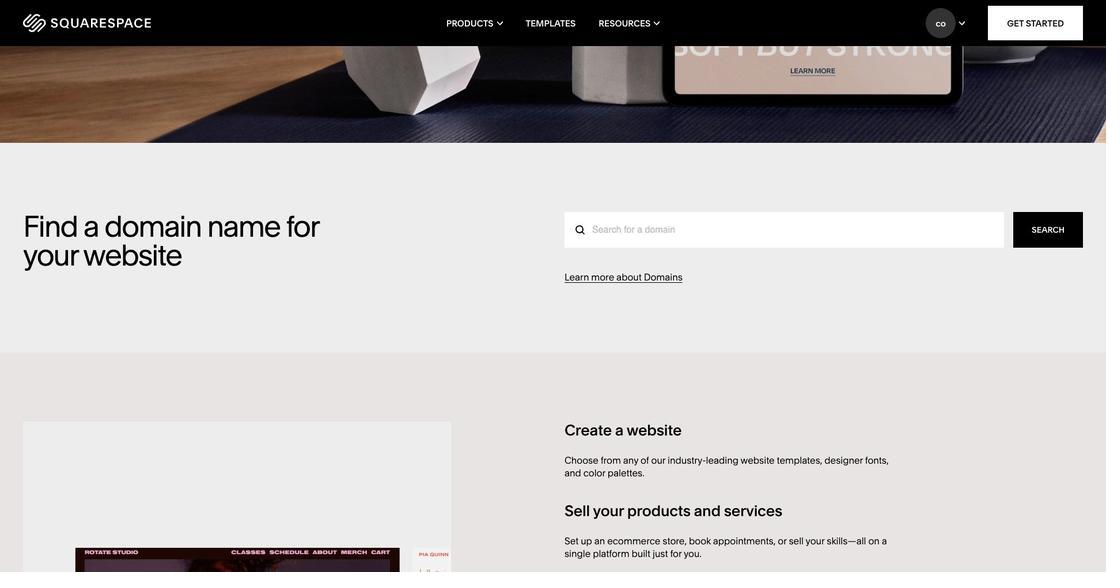 Task type: describe. For each thing, give the bounding box(es) containing it.
Search for a domain text field
[[565, 212, 1005, 248]]



Task type: vqa. For each thing, say whether or not it's contained in the screenshot.
Search for a domain Text Field
yes



